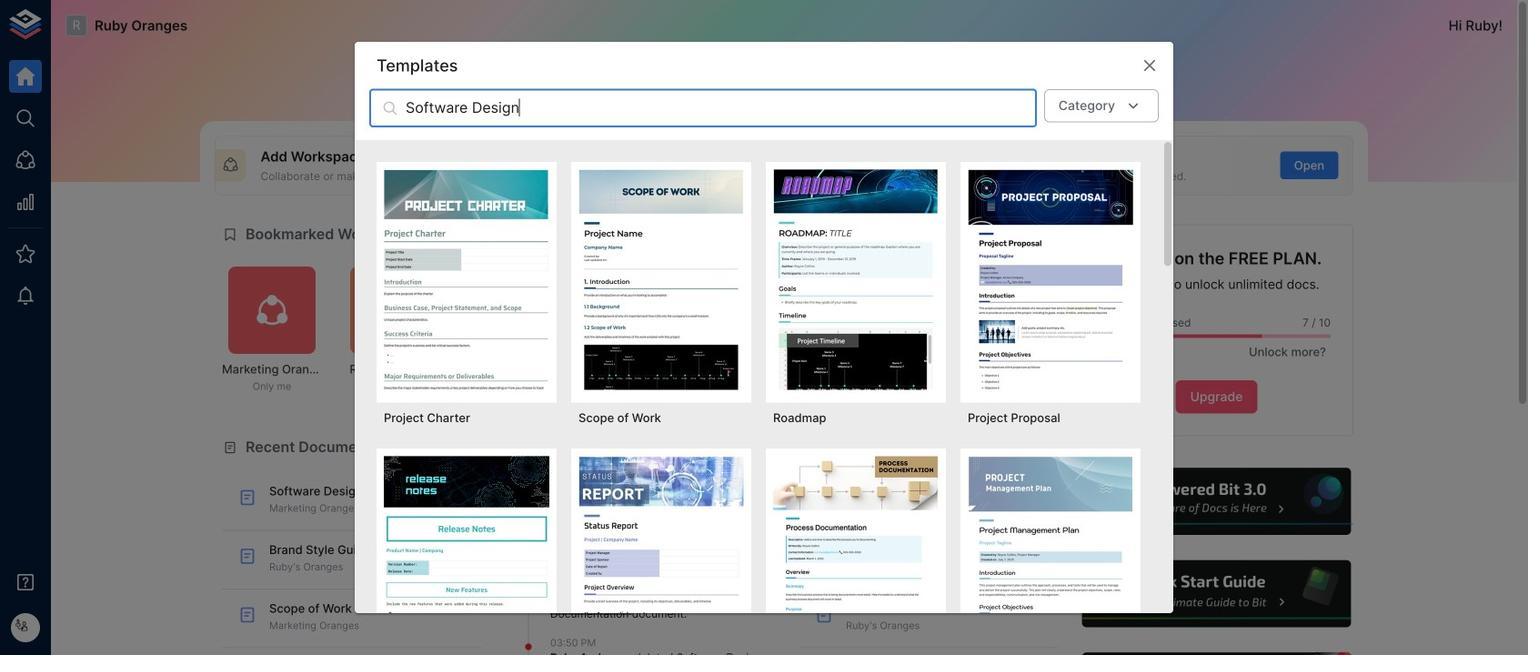 Task type: locate. For each thing, give the bounding box(es) containing it.
1 help image from the top
[[1080, 466, 1354, 538]]

Search Templates... text field
[[406, 89, 1037, 127]]

1 vertical spatial help image
[[1080, 558, 1354, 630]]

3 help image from the top
[[1080, 650, 1354, 655]]

2 vertical spatial help image
[[1080, 650, 1354, 655]]

project proposal image
[[968, 169, 1134, 390]]

0 vertical spatial help image
[[1080, 466, 1354, 538]]

help image
[[1080, 466, 1354, 538], [1080, 558, 1354, 630], [1080, 650, 1354, 655]]

2 help image from the top
[[1080, 558, 1354, 630]]

scope of work image
[[579, 169, 744, 390]]

dialog
[[355, 42, 1174, 655]]



Task type: vqa. For each thing, say whether or not it's contained in the screenshot.
help image to the bottom
yes



Task type: describe. For each thing, give the bounding box(es) containing it.
roadmap image
[[773, 169, 939, 390]]

status report image
[[579, 456, 744, 655]]

project management plan image
[[968, 456, 1134, 655]]

project charter image
[[384, 169, 549, 390]]

process documentation image
[[773, 456, 939, 655]]

release notes image
[[384, 456, 549, 655]]



